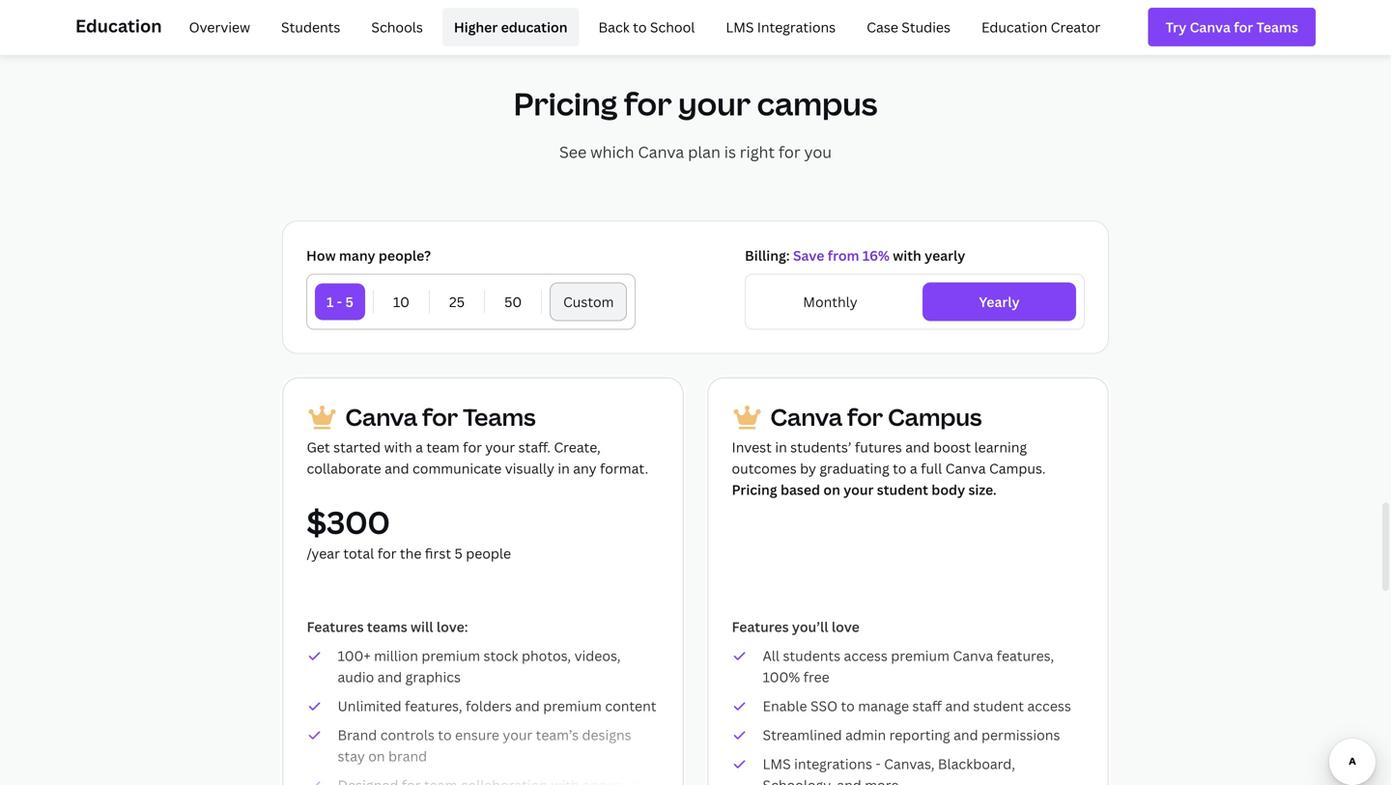 Task type: vqa. For each thing, say whether or not it's contained in the screenshot.
Or
no



Task type: locate. For each thing, give the bounding box(es) containing it.
education
[[75, 14, 162, 38], [982, 18, 1048, 36]]

lms
[[726, 18, 754, 36]]

higher
[[454, 18, 498, 36]]

schools
[[371, 18, 423, 36]]

students
[[281, 18, 341, 36]]

for left you
[[779, 141, 801, 162]]

creator
[[1051, 18, 1101, 36]]

1 vertical spatial for
[[779, 141, 801, 162]]

case studies
[[867, 18, 951, 36]]

education
[[501, 18, 568, 36]]

higher education link
[[442, 8, 579, 46]]

campus
[[757, 82, 878, 124]]

plan
[[688, 141, 721, 162]]

menu bar
[[170, 8, 1112, 46]]

education creator link
[[970, 8, 1112, 46]]

overview link
[[177, 8, 262, 46]]

higher education
[[454, 18, 568, 36]]

1 horizontal spatial education
[[982, 18, 1048, 36]]

for
[[624, 82, 672, 124], [779, 141, 801, 162]]

your
[[678, 82, 751, 124]]

1 horizontal spatial for
[[779, 141, 801, 162]]

for up the canva
[[624, 82, 672, 124]]

schools link
[[360, 8, 435, 46]]

menu bar containing overview
[[170, 8, 1112, 46]]

back to school
[[599, 18, 695, 36]]

0 vertical spatial for
[[624, 82, 672, 124]]

0 horizontal spatial education
[[75, 14, 162, 38]]

education element
[[75, 0, 1316, 54]]

education for education creator
[[982, 18, 1048, 36]]



Task type: describe. For each thing, give the bounding box(es) containing it.
see which canva plan is right for you
[[559, 141, 832, 162]]

pricing for your campus
[[514, 82, 878, 124]]

case
[[867, 18, 899, 36]]

education creator
[[982, 18, 1101, 36]]

back to school link
[[587, 8, 707, 46]]

studies
[[902, 18, 951, 36]]

overview
[[189, 18, 250, 36]]

which
[[590, 141, 634, 162]]

see
[[559, 141, 587, 162]]

education for education
[[75, 14, 162, 38]]

menu bar inside the education element
[[170, 8, 1112, 46]]

integrations
[[757, 18, 836, 36]]

is
[[724, 141, 736, 162]]

right
[[740, 141, 775, 162]]

lms integrations link
[[714, 8, 848, 46]]

students link
[[270, 8, 352, 46]]

pricing
[[514, 82, 618, 124]]

lms integrations
[[726, 18, 836, 36]]

canva
[[638, 141, 684, 162]]

back
[[599, 18, 630, 36]]

0 horizontal spatial for
[[624, 82, 672, 124]]

to
[[633, 18, 647, 36]]

school
[[650, 18, 695, 36]]

case studies link
[[855, 8, 962, 46]]

you
[[804, 141, 832, 162]]



